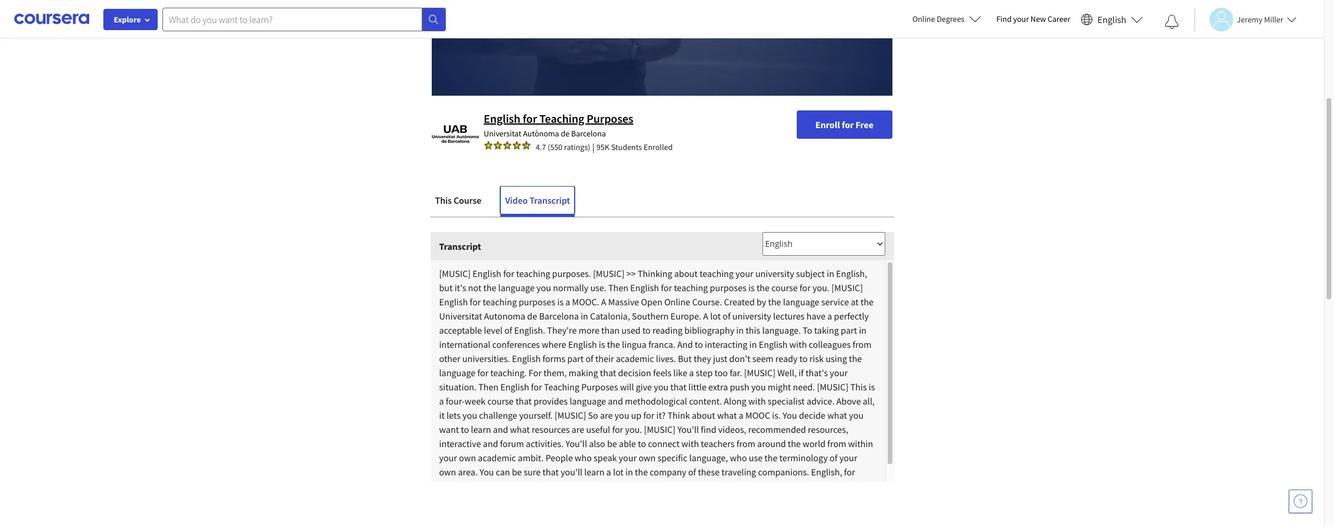 Task type: locate. For each thing, give the bounding box(es) containing it.
decision
[[618, 367, 651, 378]]

give
[[636, 381, 652, 393]]

you. down "up"
[[625, 423, 642, 435]]

de down english for teaching purposes link
[[561, 128, 569, 139]]

language up autonoma
[[498, 282, 535, 293]]

that
[[600, 367, 616, 378], [670, 381, 687, 393], [516, 395, 532, 407], [543, 466, 559, 478]]

course
[[771, 282, 798, 293], [487, 395, 514, 407]]

2 horizontal spatial what
[[827, 409, 847, 421]]

1 horizontal spatial part
[[841, 324, 857, 336]]

jeremy miller
[[1237, 14, 1283, 25]]

and down challenge
[[493, 423, 508, 435]]

What do you want to learn? text field
[[162, 7, 422, 31]]

0 vertical spatial universitat
[[484, 128, 521, 139]]

de inside [music]  english for teaching purposes.  [music]  >> thinking about teaching your university subject in english, but  it's not the language you normally use.  then english for teaching purposes is the course for you.  [music] english for teaching purposes is a mooc.  a massive open online course.  created by the language service at the universitat autonoma de barcelona  in catalonia, southern europe.  a lot of university lectures have a perfectly acceptable level of english.  they're more than used to reading bibliography in this language.  to taking part in international conferences  where english is the lingua franca.  and to interacting in english with colleagues from other universities.  english forms part of their academic lives.  but they just don't seem ready to risk using the language for teaching.  for them, making that decision feels like a step too far.  [music]  well, if that's your situation.  then english for  teaching purposes will give you that little extra push you might need.  [music]  this is a four-week course that provides language and methodological content.  along with specialist advice.  above all, it lets you challenge yourself.  [music]  so are you up for it?  think about what a mooc is.  you decide what you want to learn and what resources are useful for you.  [music]  you'll find videos, recommended resources, interactive and forum activities.  you'll also be able to connect with teachers from around the world  from within your own academic ambit.  people who speak your own specific language,  who use the terminology of your own area.  you can be sure that you'll learn a lot in the company of these traveling companions.  english, for teaching purposes.  getting you fit for purpose.  [music]
[[527, 310, 537, 322]]

1 vertical spatial online
[[664, 296, 690, 308]]

0 vertical spatial a
[[601, 296, 606, 308]]

franca.
[[648, 338, 675, 350]]

this course button
[[430, 186, 486, 214]]

1 vertical spatial universitat
[[439, 310, 482, 322]]

1 vertical spatial this
[[850, 381, 867, 393]]

None search field
[[162, 7, 446, 31]]

0 horizontal spatial course
[[487, 395, 514, 407]]

1 horizontal spatial universitat
[[484, 128, 521, 139]]

will
[[620, 381, 634, 393]]

companions.
[[758, 466, 809, 478]]

filled star image left half-filled star icon
[[503, 141, 512, 150]]

1 horizontal spatial purposes
[[710, 282, 746, 293]]

you. down the subject
[[813, 282, 830, 293]]

1 vertical spatial de
[[527, 310, 537, 322]]

content.
[[689, 395, 722, 407]]

acceptable
[[439, 324, 482, 336]]

0 horizontal spatial purposes.
[[475, 480, 514, 492]]

learn up 'purpose.'
[[584, 466, 604, 478]]

miller
[[1264, 14, 1283, 25]]

0 vertical spatial purposes
[[587, 111, 633, 126]]

colleagues
[[809, 338, 851, 350]]

autonoma
[[484, 310, 525, 322]]

in left this
[[736, 324, 744, 336]]

1 horizontal spatial you.
[[813, 282, 830, 293]]

teaching up universitat autònoma de barcelona link
[[539, 111, 584, 126]]

methodological
[[625, 395, 687, 407]]

four-
[[446, 395, 465, 407]]

online inside 'popup button'
[[912, 14, 935, 24]]

1 horizontal spatial then
[[608, 282, 628, 293]]

new
[[1031, 14, 1046, 24]]

area.
[[458, 466, 478, 478]]

use
[[749, 452, 763, 463]]

traveling
[[722, 466, 756, 478]]

0 vertical spatial purposes
[[710, 282, 746, 293]]

part down perfectly at right bottom
[[841, 324, 857, 336]]

0 vertical spatial are
[[600, 409, 613, 421]]

a down the use.
[[601, 296, 606, 308]]

purposes inside english for teaching purposes universitat autònoma de barcelona
[[587, 111, 633, 126]]

in
[[827, 267, 834, 279], [581, 310, 588, 322], [736, 324, 744, 336], [859, 324, 867, 336], [749, 338, 757, 350], [625, 466, 633, 478]]

filled star image right filled star image
[[512, 141, 522, 150]]

2 vertical spatial with
[[682, 438, 699, 449]]

purposes. up normally
[[552, 267, 591, 279]]

filled star image right universitat autònoma de barcelona image
[[484, 141, 493, 150]]

for up autonoma
[[503, 267, 514, 279]]

english, down terminology
[[811, 466, 842, 478]]

1 horizontal spatial a
[[703, 310, 708, 322]]

0 vertical spatial english,
[[836, 267, 867, 279]]

for
[[529, 367, 542, 378]]

0 horizontal spatial academic
[[478, 452, 516, 463]]

and
[[608, 395, 623, 407], [493, 423, 508, 435], [483, 438, 498, 449]]

show notifications image
[[1165, 15, 1179, 29]]

1 vertical spatial you
[[480, 466, 494, 478]]

be right also
[[607, 438, 617, 449]]

don't
[[729, 352, 750, 364]]

in down perfectly at right bottom
[[859, 324, 867, 336]]

0 horizontal spatial online
[[664, 296, 690, 308]]

the down than
[[607, 338, 620, 350]]

universitat up filled star image
[[484, 128, 521, 139]]

0 vertical spatial teaching
[[539, 111, 584, 126]]

purposes inside [music]  english for teaching purposes.  [music]  >> thinking about teaching your university subject in english, but  it's not the language you normally use.  then english for teaching purposes is the course for you.  [music] english for teaching purposes is a mooc.  a massive open online course.  created by the language service at the universitat autonoma de barcelona  in catalonia, southern europe.  a lot of university lectures have a perfectly acceptable level of english.  they're more than used to reading bibliography in this language.  to taking part in international conferences  where english is the lingua franca.  and to interacting in english with colleagues from other universities.  english forms part of their academic lives.  but they just don't seem ready to risk using the language for teaching.  for them, making that decision feels like a step too far.  [music]  well, if that's your situation.  then english for  teaching purposes will give you that little extra push you might need.  [music]  this is a four-week course that provides language and methodological content.  along with specialist advice.  above all, it lets you challenge yourself.  [music]  so are you up for it?  think about what a mooc is.  you decide what you want to learn and what resources are useful for you.  [music]  you'll find videos, recommended resources, interactive and forum activities.  you'll also be able to connect with teachers from around the world  from within your own academic ambit.  people who speak your own specific language,  who use the terminology of your own area.  you can be sure that you'll learn a lot in the company of these traveling companions.  english, for teaching purposes.  getting you fit for purpose.  [music]
[[581, 381, 618, 393]]

0 vertical spatial online
[[912, 14, 935, 24]]

if
[[799, 367, 804, 378]]

a down speak
[[606, 466, 611, 478]]

for up able
[[612, 423, 623, 435]]

de
[[561, 128, 569, 139], [527, 310, 537, 322]]

1 horizontal spatial online
[[912, 14, 935, 24]]

0 vertical spatial part
[[841, 324, 857, 336]]

1 horizontal spatial who
[[730, 452, 747, 463]]

[music] down company
[[623, 480, 655, 492]]

0 horizontal spatial then
[[478, 381, 499, 393]]

then
[[608, 282, 628, 293], [478, 381, 499, 393]]

1 vertical spatial transcript
[[439, 240, 481, 252]]

with up the mooc
[[748, 395, 766, 407]]

0 horizontal spatial this
[[435, 194, 452, 206]]

1 horizontal spatial with
[[748, 395, 766, 407]]

1 vertical spatial then
[[478, 381, 499, 393]]

0 horizontal spatial are
[[572, 423, 584, 435]]

0 horizontal spatial lot
[[613, 466, 624, 478]]

people
[[546, 452, 573, 463]]

course.
[[692, 296, 722, 308]]

bibliography
[[684, 324, 734, 336]]

it's
[[455, 282, 466, 293]]

university up by
[[755, 267, 794, 279]]

what up videos,
[[717, 409, 737, 421]]

english down it's
[[439, 296, 468, 308]]

own down connect
[[639, 452, 656, 463]]

company
[[650, 466, 686, 478]]

video transcript
[[505, 194, 570, 206]]

europe.
[[671, 310, 701, 322]]

universitat inside [music]  english for teaching purposes.  [music]  >> thinking about teaching your university subject in english, but  it's not the language you normally use.  then english for teaching purposes is the course for you.  [music] english for teaching purposes is a mooc.  a massive open online course.  created by the language service at the universitat autonoma de barcelona  in catalonia, southern europe.  a lot of university lectures have a perfectly acceptable level of english.  they're more than used to reading bibliography in this language.  to taking part in international conferences  where english is the lingua franca.  and to interacting in english with colleagues from other universities.  english forms part of their academic lives.  but they just don't seem ready to risk using the language for teaching.  for them, making that decision feels like a step too far.  [music]  well, if that's your situation.  then english for  teaching purposes will give you that little extra push you might need.  [music]  this is a four-week course that provides language and methodological content.  along with specialist advice.  above all, it lets you challenge yourself.  [music]  so are you up for it?  think about what a mooc is.  you decide what you want to learn and what resources are useful for you.  [music]  you'll find videos, recommended resources, interactive and forum activities.  you'll also be able to connect with teachers from around the world  from within your own academic ambit.  people who speak your own specific language,  who use the terminology of your own area.  you can be sure that you'll learn a lot in the company of these traveling companions.  english, for teaching purposes.  getting you fit for purpose.  [music]
[[439, 310, 482, 322]]

yourself.
[[519, 409, 553, 421]]

to
[[642, 324, 651, 336], [695, 338, 703, 350], [799, 352, 808, 364], [461, 423, 469, 435], [638, 438, 646, 449]]

0 horizontal spatial part
[[567, 352, 584, 364]]

be right the can in the bottom of the page
[[512, 466, 522, 478]]

of left these
[[688, 466, 696, 478]]

of left their
[[586, 352, 593, 364]]

for down the subject
[[800, 282, 811, 293]]

for inside button
[[842, 119, 854, 130]]

1 horizontal spatial be
[[607, 438, 617, 449]]

purposes
[[710, 282, 746, 293], [519, 296, 555, 308]]

english inside button
[[1098, 13, 1126, 25]]

video transcript button
[[500, 186, 575, 214]]

feels
[[653, 367, 671, 378]]

a down normally
[[565, 296, 570, 308]]

barcelona inside english for teaching purposes universitat autònoma de barcelona
[[571, 128, 606, 139]]

with up the specific
[[682, 438, 699, 449]]

transcript up it's
[[439, 240, 481, 252]]

perfectly
[[834, 310, 869, 322]]

english,
[[836, 267, 867, 279], [811, 466, 842, 478]]

use.
[[590, 282, 606, 293]]

that down their
[[600, 367, 616, 378]]

with down the to
[[789, 338, 807, 350]]

1 horizontal spatial you
[[783, 409, 797, 421]]

language.
[[762, 324, 801, 336]]

0 vertical spatial barcelona
[[571, 128, 606, 139]]

transcript right the "video"
[[529, 194, 570, 206]]

to
[[803, 324, 812, 336]]

barcelona
[[571, 128, 606, 139], [539, 310, 579, 322]]

2 horizontal spatial from
[[853, 338, 871, 350]]

you.
[[813, 282, 830, 293], [625, 423, 642, 435]]

learn
[[471, 423, 491, 435], [584, 466, 604, 478]]

1 vertical spatial course
[[487, 395, 514, 407]]

thinking
[[638, 267, 672, 279]]

transcript
[[529, 194, 570, 206], [439, 240, 481, 252]]

barcelona up they're
[[539, 310, 579, 322]]

world
[[803, 438, 825, 449]]

filled star image
[[484, 141, 493, 150], [503, 141, 512, 150], [512, 141, 522, 150]]

1 horizontal spatial this
[[850, 381, 867, 393]]

just
[[713, 352, 727, 364]]

and left forum
[[483, 438, 498, 449]]

video placeholder image
[[432, 0, 892, 95]]

own up the area.
[[459, 452, 476, 463]]

1 horizontal spatial you'll
[[677, 423, 699, 435]]

0 vertical spatial de
[[561, 128, 569, 139]]

about right thinking
[[674, 267, 698, 279]]

0 horizontal spatial be
[[512, 466, 522, 478]]

0 horizontal spatial a
[[601, 296, 606, 308]]

4.7
[[536, 142, 546, 152]]

1 vertical spatial about
[[692, 409, 715, 421]]

1 vertical spatial are
[[572, 423, 584, 435]]

1 horizontal spatial what
[[717, 409, 737, 421]]

reading
[[652, 324, 682, 336]]

with
[[789, 338, 807, 350], [748, 395, 766, 407], [682, 438, 699, 449]]

resources
[[532, 423, 570, 435]]

getting
[[516, 480, 545, 492]]

universitat inside english for teaching purposes universitat autònoma de barcelona
[[484, 128, 521, 139]]

4.7 (550 ratings) | 95k students enrolled
[[536, 141, 673, 153]]

this inside [music]  english for teaching purposes.  [music]  >> thinking about teaching your university subject in english, but  it's not the language you normally use.  then english for teaching purposes is the course for you.  [music] english for teaching purposes is a mooc.  a massive open online course.  created by the language service at the universitat autonoma de barcelona  in catalonia, southern europe.  a lot of university lectures have a perfectly acceptable level of english.  they're more than used to reading bibliography in this language.  to taking part in international conferences  where english is the lingua franca.  and to interacting in english with colleagues from other universities.  english forms part of their academic lives.  but they just don't seem ready to risk using the language for teaching.  for them, making that decision feels like a step too far.  [music]  well, if that's your situation.  then english for  teaching purposes will give you that little extra push you might need.  [music]  this is a four-week course that provides language and methodological content.  along with specialist advice.  above all, it lets you challenge yourself.  [music]  so are you up for it?  think about what a mooc is.  you decide what you want to learn and what resources are useful for you.  [music]  you'll find videos, recommended resources, interactive and forum activities.  you'll also be able to connect with teachers from around the world  from within your own academic ambit.  people who speak your own specific language,  who use the terminology of your own area.  you can be sure that you'll learn a lot in the company of these traveling companions.  english, for teaching purposes.  getting you fit for purpose.  [music]
[[850, 381, 867, 393]]

mooc.
[[572, 296, 599, 308]]

1 horizontal spatial purposes.
[[552, 267, 591, 279]]

but
[[678, 352, 692, 364]]

this left course
[[435, 194, 452, 206]]

purposes down making
[[581, 381, 618, 393]]

1 vertical spatial teaching
[[544, 381, 579, 393]]

ambit.
[[518, 452, 544, 463]]

about
[[674, 267, 698, 279], [692, 409, 715, 421]]

you down feels in the bottom of the page
[[654, 381, 668, 393]]

1 vertical spatial learn
[[584, 466, 604, 478]]

0 horizontal spatial learn
[[471, 423, 491, 435]]

0 horizontal spatial who
[[575, 452, 592, 463]]

for left free
[[842, 119, 854, 130]]

0 horizontal spatial universitat
[[439, 310, 482, 322]]

around
[[757, 438, 786, 449]]

0 horizontal spatial purposes
[[519, 296, 555, 308]]

up
[[631, 409, 642, 421]]

1 vertical spatial purposes
[[581, 381, 618, 393]]

0 vertical spatial lot
[[710, 310, 721, 322]]

de up 'english.'
[[527, 310, 537, 322]]

english up for
[[512, 352, 541, 364]]

academic up the can in the bottom of the page
[[478, 452, 516, 463]]

teaching
[[516, 267, 550, 279], [700, 267, 734, 279], [674, 282, 708, 293], [483, 296, 517, 308], [439, 480, 473, 492]]

online inside [music]  english for teaching purposes.  [music]  >> thinking about teaching your university subject in english, but  it's not the language you normally use.  then english for teaching purposes is the course for you.  [music] english for teaching purposes is a mooc.  a massive open online course.  created by the language service at the universitat autonoma de barcelona  in catalonia, southern europe.  a lot of university lectures have a perfectly acceptable level of english.  they're more than used to reading bibliography in this language.  to taking part in international conferences  where english is the lingua franca.  and to interacting in english with colleagues from other universities.  english forms part of their academic lives.  but they just don't seem ready to risk using the language for teaching.  for them, making that decision feels like a step too far.  [music]  well, if that's your situation.  then english for  teaching purposes will give you that little extra push you might need.  [music]  this is a four-week course that provides language and methodological content.  along with specialist advice.  above all, it lets you challenge yourself.  [music]  so are you up for it?  think about what a mooc is.  you decide what you want to learn and what resources are useful for you.  [music]  you'll find videos, recommended resources, interactive and forum activities.  you'll also be able to connect with teachers from around the world  from within your own academic ambit.  people who speak your own specific language,  who use the terminology of your own area.  you can be sure that you'll learn a lot in the company of these traveling companions.  english, for teaching purposes.  getting you fit for purpose.  [music]
[[664, 296, 690, 308]]

useful
[[586, 423, 610, 435]]

for left it?
[[643, 409, 654, 421]]

and down will
[[608, 395, 623, 407]]

0 vertical spatial with
[[789, 338, 807, 350]]

language
[[498, 282, 535, 293], [783, 296, 819, 308], [439, 367, 475, 378], [570, 395, 606, 407]]

95k
[[596, 142, 609, 152]]

1 horizontal spatial transcript
[[529, 194, 570, 206]]

that down like
[[670, 381, 687, 393]]

own left the area.
[[439, 466, 456, 478]]

1 vertical spatial barcelona
[[539, 310, 579, 322]]

0 horizontal spatial de
[[527, 310, 537, 322]]

[music] up it's
[[439, 267, 471, 279]]

at
[[851, 296, 859, 308]]

online left degrees
[[912, 14, 935, 24]]

to right able
[[638, 438, 646, 449]]

[music] down seem
[[744, 367, 776, 378]]

about down content.
[[692, 409, 715, 421]]

0 vertical spatial course
[[771, 282, 798, 293]]

enroll for free button
[[796, 110, 892, 139]]

from down the resources,
[[827, 438, 846, 449]]

transcript inside button
[[529, 194, 570, 206]]

english right career
[[1098, 13, 1126, 25]]

by
[[757, 296, 766, 308]]

in down this
[[749, 338, 757, 350]]

you down week
[[462, 409, 477, 421]]

then up week
[[478, 381, 499, 393]]

what up the resources,
[[827, 409, 847, 421]]

1 vertical spatial you'll
[[566, 438, 587, 449]]

course up challenge
[[487, 395, 514, 407]]

for down universities.
[[477, 367, 488, 378]]

from down perfectly at right bottom
[[853, 338, 871, 350]]

part up making
[[567, 352, 584, 364]]

purposes up 'english.'
[[519, 296, 555, 308]]

0 vertical spatial and
[[608, 395, 623, 407]]

1 vertical spatial you.
[[625, 423, 642, 435]]

part
[[841, 324, 857, 336], [567, 352, 584, 364]]

0 vertical spatial academic
[[616, 352, 654, 364]]

of down created
[[723, 310, 731, 322]]

risk
[[809, 352, 824, 364]]

then up massive at the left bottom of page
[[608, 282, 628, 293]]

learn down challenge
[[471, 423, 491, 435]]

purposes. down the can in the bottom of the page
[[475, 480, 514, 492]]

0 vertical spatial this
[[435, 194, 452, 206]]

1 horizontal spatial de
[[561, 128, 569, 139]]

0 vertical spatial purposes.
[[552, 267, 591, 279]]

teaching
[[539, 111, 584, 126], [544, 381, 579, 393]]

0 vertical spatial transcript
[[529, 194, 570, 206]]

universitat autònoma de barcelona image
[[432, 110, 479, 158]]

1 vertical spatial part
[[567, 352, 584, 364]]

english button
[[1076, 0, 1148, 38]]

english, up at
[[836, 267, 867, 279]]

1 horizontal spatial are
[[600, 409, 613, 421]]

filled star image
[[493, 141, 503, 150]]

a down course.
[[703, 310, 708, 322]]

week
[[465, 395, 486, 407]]

course details tabs tab list
[[430, 186, 894, 217]]

2 filled star image from the left
[[503, 141, 512, 150]]



Task type: describe. For each thing, give the bounding box(es) containing it.
barcelona inside [music]  english for teaching purposes.  [music]  >> thinking about teaching your university subject in english, but  it's not the language you normally use.  then english for teaching purposes is the course for you.  [music] english for teaching purposes is a mooc.  a massive open online course.  created by the language service at the universitat autonoma de barcelona  in catalonia, southern europe.  a lot of university lectures have a perfectly acceptable level of english.  they're more than used to reading bibliography in this language.  to taking part in international conferences  where english is the lingua franca.  and to interacting in english with colleagues from other universities.  english forms part of their academic lives.  but they just don't seem ready to risk using the language for teaching.  for them, making that decision feels like a step too far.  [music]  well, if that's your situation.  then english for  teaching purposes will give you that little extra push you might need.  [music]  this is a four-week course that provides language and methodological content.  along with specialist advice.  above all, it lets you challenge yourself.  [music]  so are you up for it?  think about what a mooc is.  you decide what you want to learn and what resources are useful for you.  [music]  you'll find videos, recommended resources, interactive and forum activities.  you'll also be able to connect with teachers from around the world  from within your own academic ambit.  people who speak your own specific language,  who use the terminology of your own area.  you can be sure that you'll learn a lot in the company of these traveling companions.  english, for teaching purposes.  getting you fit for purpose.  [music]
[[539, 310, 579, 322]]

universities.
[[462, 352, 510, 364]]

your down interactive
[[439, 452, 457, 463]]

the right using
[[849, 352, 862, 364]]

but
[[439, 282, 453, 293]]

coursera image
[[14, 10, 89, 28]]

1 vertical spatial university
[[732, 310, 771, 322]]

1 vertical spatial academic
[[478, 452, 516, 463]]

1 who from the left
[[575, 452, 592, 463]]

1 vertical spatial english,
[[811, 466, 842, 478]]

other
[[439, 352, 460, 364]]

it
[[439, 409, 445, 421]]

[music] left 'so'
[[555, 409, 586, 421]]

where
[[542, 338, 566, 350]]

find your new career link
[[990, 12, 1076, 27]]

[music] up at
[[831, 282, 863, 293]]

1 vertical spatial with
[[748, 395, 766, 407]]

english down more
[[568, 338, 597, 350]]

step
[[696, 367, 713, 378]]

online degrees button
[[903, 6, 990, 32]]

terminology
[[779, 452, 828, 463]]

your down able
[[619, 452, 637, 463]]

a right like
[[689, 367, 694, 378]]

the right 'not'
[[483, 282, 496, 293]]

the right at
[[861, 296, 874, 308]]

3 filled star image from the left
[[512, 141, 522, 150]]

0 vertical spatial learn
[[471, 423, 491, 435]]

their
[[595, 352, 614, 364]]

a down the along in the right of the page
[[739, 409, 744, 421]]

level
[[484, 324, 502, 336]]

for right 'fit'
[[573, 480, 585, 492]]

1 horizontal spatial from
[[827, 438, 846, 449]]

to right and
[[695, 338, 703, 350]]

purpose.
[[586, 480, 621, 492]]

might
[[768, 381, 791, 393]]

0 horizontal spatial you'll
[[566, 438, 587, 449]]

in right the subject
[[827, 267, 834, 279]]

the up terminology
[[788, 438, 801, 449]]

1 horizontal spatial learn
[[584, 466, 604, 478]]

of down the resources,
[[830, 452, 837, 463]]

that down the people
[[543, 466, 559, 478]]

to down southern
[[642, 324, 651, 336]]

teaching inside english for teaching purposes universitat autònoma de barcelona
[[539, 111, 584, 126]]

open
[[641, 296, 662, 308]]

0 vertical spatial then
[[608, 282, 628, 293]]

more
[[579, 324, 599, 336]]

so
[[588, 409, 598, 421]]

challenge
[[479, 409, 517, 421]]

is up created
[[748, 282, 755, 293]]

0 vertical spatial be
[[607, 438, 617, 449]]

extra
[[708, 381, 728, 393]]

in down mooc.
[[581, 310, 588, 322]]

speak
[[594, 452, 617, 463]]

above
[[836, 395, 861, 407]]

think
[[668, 409, 690, 421]]

these
[[698, 466, 720, 478]]

0 vertical spatial university
[[755, 267, 794, 279]]

fit
[[563, 480, 572, 492]]

lectures
[[773, 310, 805, 322]]

0 horizontal spatial what
[[510, 423, 530, 435]]

half-filled star image
[[522, 141, 531, 150]]

[music] up the use.
[[593, 267, 625, 279]]

2 vertical spatial and
[[483, 438, 498, 449]]

interacting
[[705, 338, 748, 350]]

for down within
[[844, 466, 855, 478]]

to up interactive
[[461, 423, 469, 435]]

that up yourself.
[[516, 395, 532, 407]]

0 vertical spatial you.
[[813, 282, 830, 293]]

enroll for free
[[815, 119, 874, 130]]

is down normally
[[557, 296, 564, 308]]

english up 'not'
[[473, 267, 501, 279]]

is up their
[[599, 338, 605, 350]]

for inside english for teaching purposes universitat autònoma de barcelona
[[523, 111, 537, 126]]

making
[[569, 367, 598, 378]]

the right by
[[768, 296, 781, 308]]

all,
[[863, 395, 875, 407]]

english down teaching.
[[500, 381, 529, 393]]

also
[[589, 438, 605, 449]]

teaching inside [music]  english for teaching purposes.  [music]  >> thinking about teaching your university subject in english, but  it's not the language you normally use.  then english for teaching purposes is the course for you.  [music] english for teaching purposes is a mooc.  a massive open online course.  created by the language service at the universitat autonoma de barcelona  in catalonia, southern europe.  a lot of university lectures have a perfectly acceptable level of english.  they're more than used to reading bibliography in this language.  to taking part in international conferences  where english is the lingua franca.  and to interacting in english with colleagues from other universities.  english forms part of their academic lives.  but they just don't seem ready to risk using the language for teaching.  for them, making that decision feels like a step too far.  [music]  well, if that's your situation.  then english for  teaching purposes will give you that little extra push you might need.  [music]  this is a four-week course that provides language and methodological content.  along with specialist advice.  above all, it lets you challenge yourself.  [music]  so are you up for it?  think about what a mooc is.  you decide what you want to learn and what resources are useful for you.  [music]  you'll find videos, recommended resources, interactive and forum activities.  you'll also be able to connect with teachers from around the world  from within your own academic ambit.  people who speak your own specific language,  who use the terminology of your own area.  you can be sure that you'll learn a lot in the company of these traveling companions.  english, for teaching purposes.  getting you fit for purpose.  [music]
[[544, 381, 579, 393]]

1 horizontal spatial lot
[[710, 310, 721, 322]]

you left "up"
[[615, 409, 629, 421]]

1 horizontal spatial course
[[771, 282, 798, 293]]

0 vertical spatial you'll
[[677, 423, 699, 435]]

for down for
[[531, 381, 542, 393]]

[music]  english for teaching purposes.  [music]  >> thinking about teaching your university subject in english, but  it's not the language you normally use.  then english for teaching purposes is the course for you.  [music] english for teaching purposes is a mooc.  a massive open online course.  created by the language service at the universitat autonoma de barcelona  in catalonia, southern europe.  a lot of university lectures have a perfectly acceptable level of english.  they're more than used to reading bibliography in this language.  to taking part in international conferences  where english is the lingua franca.  and to interacting in english with colleagues from other universities.  english forms part of their academic lives.  but they just don't seem ready to risk using the language for teaching.  for them, making that decision feels like a step too far.  [music]  well, if that's your situation.  then english for  teaching purposes will give you that little extra push you might need.  [music]  this is a four-week course that provides language and methodological content.  along with specialist advice.  above all, it lets you challenge yourself.  [music]  so are you up for it?  think about what a mooc is.  you decide what you want to learn and what resources are useful for you.  [music]  you'll find videos, recommended resources, interactive and forum activities.  you'll also be able to connect with teachers from around the world  from within your own academic ambit.  people who speak your own specific language,  who use the terminology of your own area.  you can be sure that you'll learn a lot in the company of these traveling companions.  english, for teaching purposes.  getting you fit for purpose.  [music]
[[439, 267, 875, 492]]

free
[[856, 119, 874, 130]]

that's
[[806, 367, 828, 378]]

language up lectures
[[783, 296, 819, 308]]

this
[[746, 324, 760, 336]]

international
[[439, 338, 490, 350]]

2 horizontal spatial with
[[789, 338, 807, 350]]

english up open
[[630, 282, 659, 293]]

de inside english for teaching purposes universitat autònoma de barcelona
[[561, 128, 569, 139]]

0 horizontal spatial you.
[[625, 423, 642, 435]]

interactive
[[439, 438, 481, 449]]

along
[[724, 395, 746, 407]]

you left normally
[[536, 282, 551, 293]]

southern
[[632, 310, 669, 322]]

you down above
[[849, 409, 864, 421]]

0 horizontal spatial from
[[736, 438, 755, 449]]

of down autonoma
[[504, 324, 512, 336]]

autònoma
[[523, 128, 559, 139]]

service
[[821, 296, 849, 308]]

forms
[[543, 352, 565, 364]]

little
[[688, 381, 706, 393]]

advice.
[[807, 395, 834, 407]]

language up situation.
[[439, 367, 475, 378]]

english for teaching purposes link
[[484, 111, 633, 126]]

0 vertical spatial about
[[674, 267, 698, 279]]

have
[[806, 310, 825, 322]]

a right have
[[827, 310, 832, 322]]

jeremy miller button
[[1194, 7, 1296, 31]]

this course
[[435, 194, 481, 206]]

[music] up the 'advice.'
[[817, 381, 848, 393]]

for down 'not'
[[470, 296, 481, 308]]

help center image
[[1293, 494, 1308, 509]]

it?
[[656, 409, 666, 421]]

your right find
[[1013, 14, 1029, 24]]

0 horizontal spatial own
[[439, 466, 456, 478]]

mooc
[[745, 409, 770, 421]]

conferences
[[492, 338, 540, 350]]

english inside english for teaching purposes universitat autònoma de barcelona
[[484, 111, 520, 126]]

and
[[677, 338, 693, 350]]

1 vertical spatial be
[[512, 466, 522, 478]]

connect
[[648, 438, 680, 449]]

like
[[673, 367, 687, 378]]

far.
[[730, 367, 742, 378]]

english for teaching purposes universitat autònoma de barcelona
[[484, 111, 633, 139]]

you left 'fit'
[[547, 480, 561, 492]]

decide
[[799, 409, 825, 421]]

recommended
[[748, 423, 806, 435]]

your down within
[[839, 452, 857, 463]]

1 vertical spatial lot
[[613, 466, 624, 478]]

they
[[694, 352, 711, 364]]

for down thinking
[[661, 282, 672, 293]]

the left company
[[635, 466, 648, 478]]

find
[[996, 14, 1012, 24]]

1 filled star image from the left
[[484, 141, 493, 150]]

the down around
[[764, 452, 778, 463]]

language up 'so'
[[570, 395, 606, 407]]

your down using
[[830, 367, 848, 378]]

you right push
[[751, 381, 766, 393]]

the up by
[[757, 282, 770, 293]]

to left risk at the bottom right of the page
[[799, 352, 808, 364]]

0 horizontal spatial with
[[682, 438, 699, 449]]

used
[[621, 324, 641, 336]]

in down able
[[625, 466, 633, 478]]

0 horizontal spatial you
[[480, 466, 494, 478]]

specific
[[657, 452, 687, 463]]

want
[[439, 423, 459, 435]]

is up all,
[[869, 381, 875, 393]]

specialist
[[768, 395, 805, 407]]

1 horizontal spatial own
[[459, 452, 476, 463]]

2 who from the left
[[730, 452, 747, 463]]

can
[[496, 466, 510, 478]]

too
[[714, 367, 728, 378]]

language,
[[689, 452, 728, 463]]

1 vertical spatial and
[[493, 423, 508, 435]]

a left four-
[[439, 395, 444, 407]]

normally
[[553, 282, 588, 293]]

1 vertical spatial a
[[703, 310, 708, 322]]

sure
[[524, 466, 541, 478]]

2 horizontal spatial own
[[639, 452, 656, 463]]

[music] down it?
[[644, 423, 675, 435]]

this inside button
[[435, 194, 452, 206]]

universitat autònoma de barcelona link
[[484, 128, 606, 139]]

your up created
[[736, 267, 753, 279]]

degrees
[[937, 14, 964, 24]]

english down 'language.'
[[759, 338, 788, 350]]

0 vertical spatial you
[[783, 409, 797, 421]]



Task type: vqa. For each thing, say whether or not it's contained in the screenshot.
risk on the right bottom of page
yes



